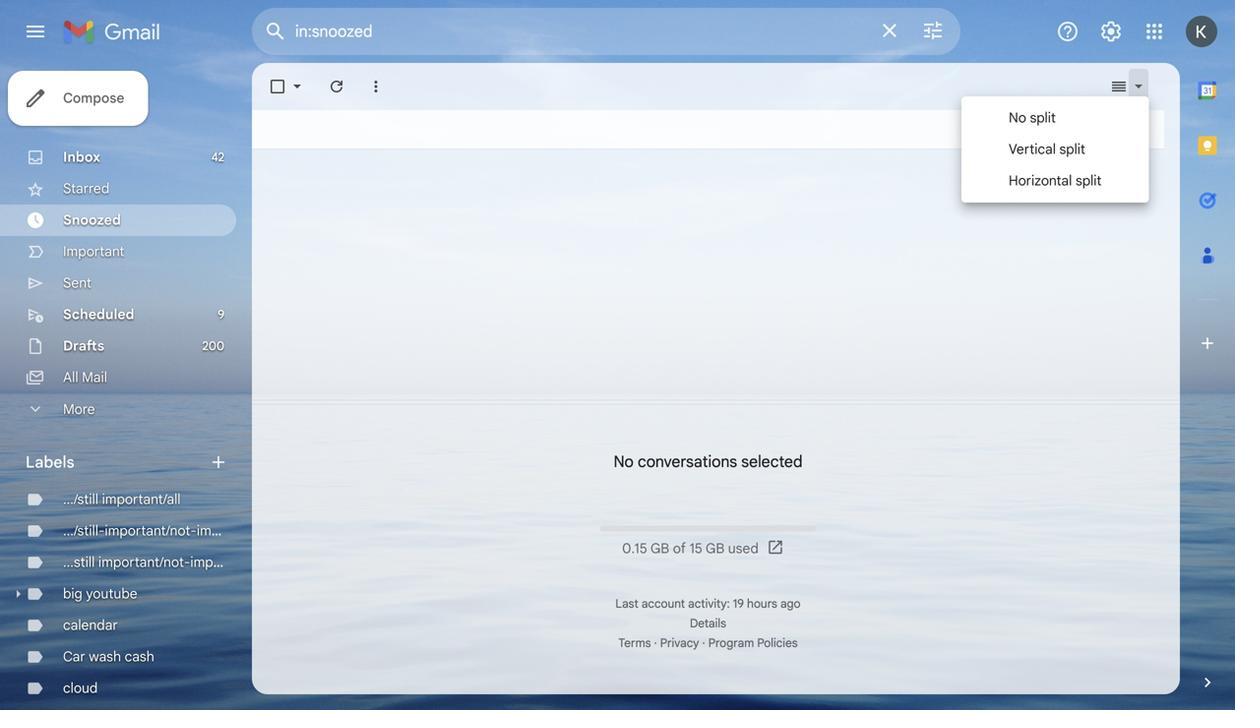 Task type: describe. For each thing, give the bounding box(es) containing it.
19
[[733, 597, 744, 612]]

youtube
[[86, 586, 137, 603]]

last
[[616, 597, 639, 612]]

calendar link
[[63, 617, 118, 634]]

important/not- for ...still
[[98, 554, 190, 571]]

details
[[690, 617, 726, 632]]

mail
[[82, 369, 107, 386]]

privacy link
[[660, 636, 699, 651]]

no for no split
[[1009, 109, 1027, 127]]

...still
[[63, 554, 95, 571]]

conversations
[[638, 452, 737, 472]]

split for no split
[[1030, 109, 1056, 127]]

of
[[673, 540, 686, 557]]

inbox link
[[63, 149, 100, 166]]

account
[[642, 597, 685, 612]]

important
[[63, 243, 125, 260]]

clear search image
[[870, 11, 910, 50]]

last account activity: 19 hours ago details terms · privacy · program policies
[[616, 597, 801, 651]]

important for .../still-important/not-important
[[197, 523, 258, 540]]

Search mail text field
[[295, 22, 866, 41]]

refresh image
[[327, 77, 347, 96]]

labels navigation
[[0, 63, 258, 711]]

more
[[63, 401, 95, 418]]

2 gb from the left
[[706, 540, 725, 557]]

more image
[[366, 77, 386, 96]]

important/all
[[102, 491, 181, 508]]

scheduled link
[[63, 306, 134, 323]]

big youtube link
[[63, 586, 137, 603]]

big youtube
[[63, 586, 137, 603]]

starred
[[63, 180, 110, 197]]

policies
[[757, 636, 798, 651]]

vertical split
[[1009, 141, 1086, 158]]

car wash cash link
[[63, 649, 154, 666]]

cash
[[125, 649, 154, 666]]

compose
[[63, 90, 124, 107]]

horizontal split
[[1009, 172, 1102, 190]]

1 gb from the left
[[651, 540, 670, 557]]

calendar
[[63, 617, 118, 634]]

main menu image
[[24, 20, 47, 43]]

none checkbox inside no conversations selected main content
[[268, 77, 287, 96]]

search mail image
[[258, 14, 293, 49]]

follow link to manage storage image
[[767, 539, 786, 559]]

all
[[63, 369, 78, 386]]

snoozed link
[[63, 212, 121, 229]]

terms link
[[619, 636, 651, 651]]

details link
[[690, 617, 726, 632]]

0.15 gb of 15 gb used
[[622, 540, 759, 557]]

terms
[[619, 636, 651, 651]]

starred link
[[63, 180, 110, 197]]

used
[[728, 540, 759, 557]]

car wash cash
[[63, 649, 154, 666]]

...still important/not-important
[[63, 554, 252, 571]]

no for no conversations selected
[[614, 452, 634, 472]]

compose button
[[8, 71, 148, 126]]

inbox
[[63, 149, 100, 166]]

0.15
[[622, 540, 647, 557]]

horizontal
[[1009, 172, 1072, 190]]

advanced search options image
[[914, 11, 953, 50]]

selected
[[741, 452, 803, 472]]

vertical
[[1009, 141, 1056, 158]]



Task type: vqa. For each thing, say whether or not it's contained in the screenshot.


Task type: locate. For each thing, give the bounding box(es) containing it.
2 vertical spatial split
[[1076, 172, 1102, 190]]

gb
[[651, 540, 670, 557], [706, 540, 725, 557]]

0 horizontal spatial no
[[614, 452, 634, 472]]

split
[[1030, 109, 1056, 127], [1060, 141, 1086, 158], [1076, 172, 1102, 190]]

car
[[63, 649, 85, 666]]

1 vertical spatial important
[[190, 554, 252, 571]]

0 horizontal spatial ·
[[654, 636, 657, 651]]

.../still
[[63, 491, 98, 508]]

gb right 15
[[706, 540, 725, 557]]

sent link
[[63, 275, 91, 292]]

labels
[[26, 453, 74, 473]]

None checkbox
[[268, 77, 287, 96]]

1 · from the left
[[654, 636, 657, 651]]

no left conversations
[[614, 452, 634, 472]]

split for horizontal split
[[1076, 172, 1102, 190]]

activity:
[[688, 597, 730, 612]]

cloud link
[[63, 680, 98, 697]]

...still important/not-important link
[[63, 554, 252, 571]]

drafts link
[[63, 338, 104, 355]]

all mail link
[[63, 369, 107, 386]]

0 vertical spatial important/not-
[[105, 523, 197, 540]]

big
[[63, 586, 82, 603]]

important link
[[63, 243, 125, 260]]

snoozed
[[63, 212, 121, 229]]

None search field
[[252, 8, 961, 55]]

no split
[[1009, 109, 1056, 127]]

toggle split pane mode image
[[1109, 77, 1129, 96]]

.../still important/all
[[63, 491, 181, 508]]

· down details link
[[702, 636, 705, 651]]

important
[[197, 523, 258, 540], [190, 554, 252, 571]]

0 horizontal spatial gb
[[651, 540, 670, 557]]

split up horizontal split
[[1060, 141, 1086, 158]]

split up vertical split
[[1030, 109, 1056, 127]]

gmail image
[[63, 12, 170, 51]]

.../still-
[[63, 523, 105, 540]]

scheduled
[[63, 306, 134, 323]]

1 horizontal spatial ·
[[702, 636, 705, 651]]

privacy
[[660, 636, 699, 651]]

important/not- down .../still-important/not-important link
[[98, 554, 190, 571]]

.../still-important/not-important
[[63, 523, 258, 540]]

2 · from the left
[[702, 636, 705, 651]]

1 horizontal spatial no
[[1009, 109, 1027, 127]]

important up ...still important/not-important link
[[197, 523, 258, 540]]

1 horizontal spatial gb
[[706, 540, 725, 557]]

settings image
[[1100, 20, 1123, 43]]

tab list
[[1180, 63, 1235, 640]]

important/not- up the ...still important/not-important
[[105, 523, 197, 540]]

.../still important/all link
[[63, 491, 181, 508]]

drafts
[[63, 338, 104, 355]]

no up vertical
[[1009, 109, 1027, 127]]

wash
[[89, 649, 121, 666]]

program
[[709, 636, 754, 651]]

15
[[690, 540, 703, 557]]

ago
[[781, 597, 801, 612]]

important down .../still-important/not-important
[[190, 554, 252, 571]]

more button
[[0, 394, 236, 425]]

·
[[654, 636, 657, 651], [702, 636, 705, 651]]

0 vertical spatial important
[[197, 523, 258, 540]]

split for vertical split
[[1060, 141, 1086, 158]]

split right horizontal at the right of the page
[[1076, 172, 1102, 190]]

important/not- for .../still-
[[105, 523, 197, 540]]

hours
[[747, 597, 778, 612]]

1 vertical spatial important/not-
[[98, 554, 190, 571]]

no conversations selected main content
[[252, 63, 1180, 695]]

0 vertical spatial split
[[1030, 109, 1056, 127]]

· right terms link
[[654, 636, 657, 651]]

program policies link
[[709, 636, 798, 651]]

sent
[[63, 275, 91, 292]]

important/not-
[[105, 523, 197, 540], [98, 554, 190, 571]]

gb left 'of' on the right bottom of the page
[[651, 540, 670, 557]]

no conversations selected
[[614, 452, 803, 472]]

0 vertical spatial no
[[1009, 109, 1027, 127]]

support image
[[1056, 20, 1080, 43]]

200
[[202, 339, 224, 354]]

all mail
[[63, 369, 107, 386]]

1 vertical spatial split
[[1060, 141, 1086, 158]]

cloud
[[63, 680, 98, 697]]

no
[[1009, 109, 1027, 127], [614, 452, 634, 472]]

9
[[218, 308, 224, 322]]

1 vertical spatial no
[[614, 452, 634, 472]]

labels heading
[[26, 453, 209, 473]]

important for ...still important/not-important
[[190, 554, 252, 571]]

42
[[211, 150, 224, 165]]

.../still-important/not-important link
[[63, 523, 258, 540]]



